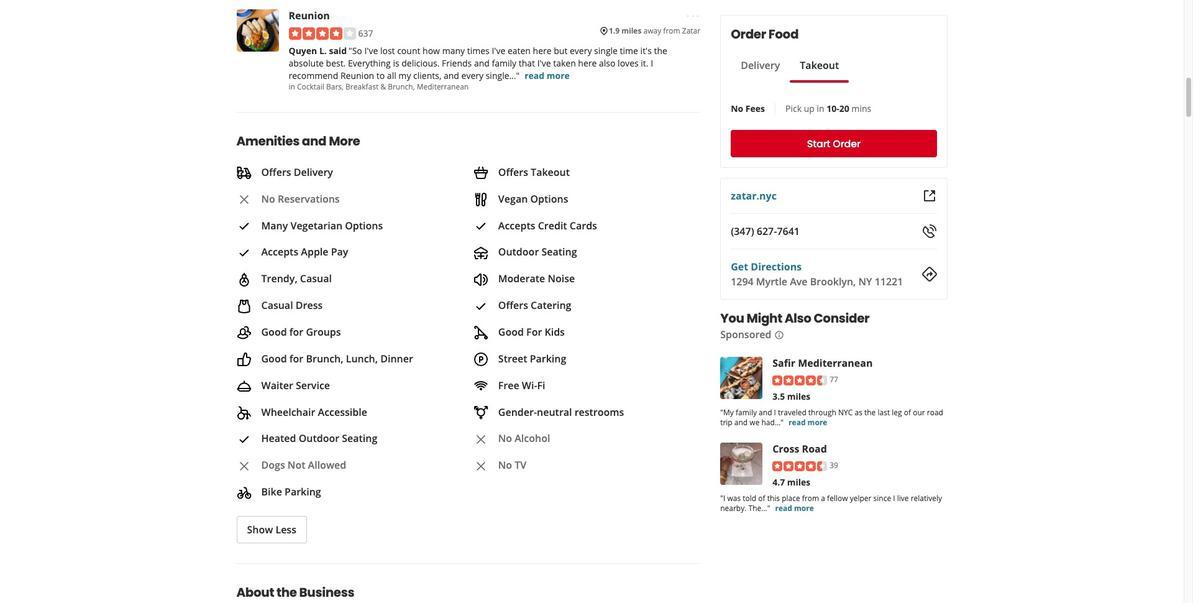 Task type: vqa. For each thing, say whether or not it's contained in the screenshot.
delivery inside the Amenities and More element
yes



Task type: describe. For each thing, give the bounding box(es) containing it.
delicious.
[[402, 57, 440, 69]]

good for kids
[[499, 325, 565, 339]]

0 horizontal spatial every
[[462, 70, 484, 81]]

&
[[381, 81, 386, 92]]

fees
[[746, 103, 765, 114]]

0 horizontal spatial casual
[[261, 299, 293, 312]]

1 horizontal spatial outdoor
[[499, 245, 539, 259]]

gender-
[[499, 405, 537, 419]]

4.7 miles
[[773, 476, 811, 488]]

24 close v2 image
[[237, 192, 252, 207]]

read more link for cross
[[776, 503, 814, 513]]

no for no fees
[[731, 103, 744, 114]]

casual dress
[[261, 299, 323, 312]]

24 kids v2 image
[[474, 325, 489, 340]]

and down times
[[474, 57, 490, 69]]

not
[[288, 458, 306, 472]]

for
[[527, 325, 542, 339]]

was
[[728, 493, 741, 503]]

dogs
[[261, 458, 285, 472]]

moderate
[[499, 272, 545, 286]]

single
[[594, 45, 618, 56]]

fi
[[538, 378, 546, 392]]

more for cross road
[[795, 503, 814, 513]]

offers for offers catering
[[499, 299, 528, 312]]

and left the we
[[735, 417, 748, 428]]

a
[[822, 493, 826, 503]]

i inside the "i was told of this place from a fellow yelper since i live relatively nearby. the…"
[[894, 493, 896, 503]]

i inside ""so i've lost count how many times i've eaten here but every single time it's the absolute best. everything is delicious. friends and family that i've taken here also loves it. i recommend reunion to all my clients, and every single…""
[[651, 57, 654, 69]]

39
[[830, 460, 839, 471]]

20
[[840, 103, 850, 114]]

reservations
[[278, 192, 340, 206]]

amenities
[[237, 132, 300, 150]]

0 vertical spatial read more
[[525, 70, 570, 81]]

that
[[519, 57, 535, 69]]

best.
[[326, 57, 346, 69]]

ny
[[859, 275, 873, 289]]

for for groups
[[290, 325, 304, 339]]

allowed
[[308, 458, 346, 472]]

single…"
[[486, 70, 520, 81]]

good for good for brunch, lunch, dinner
[[261, 352, 287, 366]]

quyen
[[289, 45, 317, 56]]

but
[[554, 45, 568, 56]]

order inside start order button
[[833, 136, 861, 151]]

1 vertical spatial seating
[[342, 432, 378, 445]]

1.9
[[609, 26, 620, 36]]

24 groups v2 image
[[237, 325, 252, 340]]

safir mediterranean
[[773, 356, 873, 370]]

24 casual v2 image
[[237, 299, 252, 314]]

more for safir mediterranean
[[808, 417, 828, 428]]

to
[[377, 70, 385, 81]]

2 horizontal spatial i've
[[538, 57, 551, 69]]

0 vertical spatial in
[[289, 81, 295, 92]]

1 horizontal spatial options
[[531, 192, 569, 206]]

24 wifi v2 image
[[474, 379, 489, 394]]

cross road link
[[773, 442, 828, 456]]

from inside the "i was told of this place from a fellow yelper since i live relatively nearby. the…"
[[803, 493, 820, 503]]

noise
[[548, 272, 575, 286]]

miles for safir
[[788, 390, 811, 402]]

24 shopping v2 image
[[474, 166, 489, 180]]

street parking
[[499, 352, 567, 366]]

directions
[[751, 260, 802, 274]]

and left traveled
[[759, 407, 773, 418]]

4.5 star rating image for road
[[773, 461, 828, 471]]

good for good for kids
[[499, 325, 524, 339]]

it.
[[641, 57, 649, 69]]

vegan options
[[499, 192, 569, 206]]

kids
[[545, 325, 565, 339]]

yelper
[[850, 493, 872, 503]]

0 vertical spatial miles
[[622, 26, 642, 36]]

(347)
[[731, 224, 755, 238]]

neutral
[[537, 405, 572, 419]]

reunion link
[[289, 9, 330, 23]]

24 order v2 image
[[237, 166, 252, 180]]

24 bicycle v2 image
[[237, 485, 252, 500]]

absolute
[[289, 57, 324, 69]]

24 waiter v2 image
[[237, 379, 252, 394]]

street
[[499, 352, 528, 366]]

groups
[[306, 325, 341, 339]]

start
[[808, 136, 831, 151]]

24 outdoor seating v2 image
[[474, 246, 489, 260]]

1 horizontal spatial here
[[578, 57, 597, 69]]

24 external link v2 image
[[922, 188, 937, 203]]

catering
[[531, 299, 572, 312]]

wheelchair accessible
[[261, 405, 367, 419]]

this
[[768, 493, 780, 503]]

cards
[[570, 219, 597, 232]]

get directions 1294 myrtle ave brooklyn, ny 11221
[[731, 260, 904, 289]]

times
[[467, 45, 490, 56]]

the inside the "my family and i traveled through nyc as the last leg of our road trip and we had…"
[[865, 407, 876, 418]]

fellow
[[828, 493, 848, 503]]

"so i've lost count how many times i've eaten here but every single time it's the absolute best. everything is delicious. friends and family that i've taken here also loves it. i recommend reunion to all my clients, and every single…"
[[289, 45, 668, 81]]

show less button
[[237, 516, 307, 543]]

0 vertical spatial read
[[525, 70, 545, 81]]

24 food v2 image
[[474, 192, 489, 207]]

family inside the "my family and i traveled through nyc as the last leg of our road trip and we had…"
[[736, 407, 757, 418]]

offers takeout
[[499, 165, 570, 179]]

11221
[[875, 275, 904, 289]]

takeout inside tab list
[[800, 58, 840, 72]]

start order button
[[731, 130, 937, 157]]

safir mediterranean link
[[773, 356, 873, 370]]

also
[[599, 57, 616, 69]]

vegan
[[499, 192, 528, 206]]

4.5 star rating image for mediterranean
[[773, 375, 828, 385]]

many vegetarian options
[[261, 219, 383, 232]]

good for good for groups
[[261, 325, 287, 339]]

accessible
[[318, 405, 367, 419]]

24 checkmark v2 image for heated
[[237, 432, 252, 447]]

recommend
[[289, 70, 338, 81]]

said
[[329, 45, 347, 56]]

order food
[[731, 25, 799, 43]]

miles for cross
[[788, 476, 811, 488]]

bike
[[261, 485, 282, 499]]

1 horizontal spatial brunch,
[[388, 81, 415, 92]]

our
[[913, 407, 926, 418]]

had…"
[[762, 417, 784, 428]]

accepts for accepts apple pay
[[261, 245, 299, 259]]

good for groups
[[261, 325, 341, 339]]

time
[[620, 45, 639, 56]]

cocktail
[[297, 81, 324, 92]]

read more for safir
[[789, 417, 828, 428]]

many
[[261, 219, 288, 232]]

trip
[[721, 417, 733, 428]]

for for brunch,
[[290, 352, 304, 366]]

might
[[747, 310, 783, 327]]

4.7
[[773, 476, 785, 488]]

get directions link
[[731, 260, 802, 274]]

parking for bike parking
[[285, 485, 321, 499]]

"my
[[721, 407, 734, 418]]

1294
[[731, 275, 754, 289]]

wi-
[[522, 378, 538, 392]]

24 parking v2 image
[[474, 352, 489, 367]]



Task type: locate. For each thing, give the bounding box(es) containing it.
read down that
[[525, 70, 545, 81]]

1 horizontal spatial seating
[[542, 245, 577, 259]]

count
[[397, 45, 421, 56]]

offers down moderate on the top of the page
[[499, 299, 528, 312]]

1 vertical spatial delivery
[[294, 165, 333, 179]]

start order
[[808, 136, 861, 151]]

read more link
[[525, 70, 570, 81], [789, 417, 828, 428], [776, 503, 814, 513]]

accepts for accepts credit cards
[[499, 219, 536, 232]]

0 horizontal spatial outdoor
[[299, 432, 340, 445]]

24 gender neutral v2 image
[[474, 405, 489, 420]]

i inside the "my family and i traveled through nyc as the last leg of our road trip and we had…"
[[775, 407, 777, 418]]

1 vertical spatial from
[[803, 493, 820, 503]]

no right 24 close v2 image
[[261, 192, 275, 206]]

tv
[[515, 458, 527, 472]]

0 horizontal spatial takeout
[[531, 165, 570, 179]]

1 vertical spatial the
[[865, 407, 876, 418]]

24 checkmark v2 image down 24 close v2 image
[[237, 219, 252, 234]]

4 star rating image
[[289, 27, 356, 40]]

i
[[651, 57, 654, 69], [775, 407, 777, 418], [894, 493, 896, 503]]

0 vertical spatial options
[[531, 192, 569, 206]]

brunch, inside amenities and more element
[[306, 352, 344, 366]]

cross road
[[773, 442, 828, 456]]

24 checkmark v2 image
[[474, 219, 489, 234], [474, 299, 489, 314], [237, 432, 252, 447]]

24 close v2 image for dogs not allowed
[[237, 459, 252, 474]]

about
[[237, 584, 274, 601]]

0 vertical spatial more
[[547, 70, 570, 81]]

i left the live on the right bottom of page
[[894, 493, 896, 503]]

delivery down 'order food'
[[741, 58, 781, 72]]

24 close v2 image for no tv
[[474, 459, 489, 474]]

mediterranean up 77
[[798, 356, 873, 370]]

delivery
[[741, 58, 781, 72], [294, 165, 333, 179]]

"i
[[721, 493, 726, 503]]

order left food
[[731, 25, 767, 43]]

4.5 star rating image
[[773, 375, 828, 385], [773, 461, 828, 471]]

wheelchair
[[261, 405, 316, 419]]

0 vertical spatial takeout
[[800, 58, 840, 72]]

24 ambience v2 image
[[237, 272, 252, 287]]

more up the "road"
[[808, 417, 828, 428]]

seating down accessible
[[342, 432, 378, 445]]

2 vertical spatial read more
[[776, 503, 814, 513]]

outdoor down wheelchair accessible
[[299, 432, 340, 445]]

traveled
[[779, 407, 807, 418]]

0 vertical spatial i
[[651, 57, 654, 69]]

4.5 star rating image up 3.5 miles
[[773, 375, 828, 385]]

i've right that
[[538, 57, 551, 69]]

0 vertical spatial 4.5 star rating image
[[773, 375, 828, 385]]

7641
[[777, 224, 800, 238]]

accepts up trendy,
[[261, 245, 299, 259]]

you
[[721, 310, 745, 327]]

parking down 'kids'
[[530, 352, 567, 366]]

1 horizontal spatial casual
[[300, 272, 332, 286]]

0 horizontal spatial from
[[664, 26, 681, 36]]

0 horizontal spatial accepts
[[261, 245, 299, 259]]

it's
[[641, 45, 652, 56]]

no for no reservations
[[261, 192, 275, 206]]

tab list containing delivery
[[731, 58, 850, 83]]

miles up traveled
[[788, 390, 811, 402]]

0 horizontal spatial reunion
[[289, 9, 330, 23]]

1 horizontal spatial reunion
[[341, 70, 374, 81]]

family up single…"
[[492, 57, 517, 69]]

heated outdoor seating
[[261, 432, 378, 445]]

from
[[664, 26, 681, 36], [803, 493, 820, 503]]

order right start
[[833, 136, 861, 151]]

i've right times
[[492, 45, 506, 56]]

consider
[[814, 310, 870, 327]]

1 horizontal spatial i
[[775, 407, 777, 418]]

637
[[358, 27, 373, 39]]

good up waiter
[[261, 352, 287, 366]]

no reservations
[[261, 192, 340, 206]]

parking for street parking
[[530, 352, 567, 366]]

away
[[644, 26, 662, 36]]

from left a
[[803, 493, 820, 503]]

read right had…"
[[789, 417, 806, 428]]

and left 'more'
[[302, 132, 327, 150]]

business
[[299, 584, 355, 601]]

order
[[731, 25, 767, 43], [833, 136, 861, 151]]

casual
[[300, 272, 332, 286], [261, 299, 293, 312]]

show less
[[247, 523, 297, 537]]

reunion down everything
[[341, 70, 374, 81]]

of right leg
[[905, 407, 912, 418]]

brunch, right &
[[388, 81, 415, 92]]

no left tv
[[499, 458, 512, 472]]

pick up in 10-20 mins
[[786, 103, 872, 114]]

1 vertical spatial read
[[789, 417, 806, 428]]

2 vertical spatial read more link
[[776, 503, 814, 513]]

zatar.nyc
[[731, 189, 777, 203]]

miles right 1.9
[[622, 26, 642, 36]]

24 close v2 image left no tv
[[474, 459, 489, 474]]

24 sound on v2 image
[[474, 272, 489, 287]]

read right the…"
[[776, 503, 793, 513]]

24 checkmark v2 image for many
[[237, 219, 252, 234]]

read more link for safir
[[789, 417, 828, 428]]

0 vertical spatial reunion
[[289, 9, 330, 23]]

0 horizontal spatial family
[[492, 57, 517, 69]]

1 4.5 star rating image from the top
[[773, 375, 828, 385]]

1 horizontal spatial i've
[[492, 45, 506, 56]]

1 vertical spatial more
[[808, 417, 828, 428]]

the right about on the bottom left
[[277, 584, 297, 601]]

outdoor up moderate on the top of the page
[[499, 245, 539, 259]]

24 checkmark v2 image for accepts
[[237, 246, 252, 260]]

i right the 'it.'
[[651, 57, 654, 69]]

1 vertical spatial parking
[[285, 485, 321, 499]]

accepts
[[499, 219, 536, 232], [261, 245, 299, 259]]

24 checkmark v2 image up 24 ambience v2 icon
[[237, 246, 252, 260]]

1 horizontal spatial mediterranean
[[798, 356, 873, 370]]

options up pay
[[345, 219, 383, 232]]

more down 'taken'
[[547, 70, 570, 81]]

takeout inside amenities and more element
[[531, 165, 570, 179]]

waiter service
[[261, 378, 330, 392]]

2 for from the top
[[290, 352, 304, 366]]

1 horizontal spatial from
[[803, 493, 820, 503]]

how
[[423, 45, 440, 56]]

1 vertical spatial here
[[578, 57, 597, 69]]

10-
[[827, 103, 840, 114]]

delivery inside amenities and more element
[[294, 165, 333, 179]]

reunion up "4 star rating" image
[[289, 9, 330, 23]]

24 close v2 image
[[474, 432, 489, 447], [237, 459, 252, 474], [474, 459, 489, 474]]

1 horizontal spatial the
[[654, 45, 668, 56]]

1 vertical spatial order
[[833, 136, 861, 151]]

24 close v2 image down 24 gender neutral v2 icon
[[474, 432, 489, 447]]

2 4.5 star rating image from the top
[[773, 461, 828, 471]]

breakfast
[[346, 81, 379, 92]]

safir mediterranean image
[[721, 357, 763, 399]]

1 vertical spatial every
[[462, 70, 484, 81]]

0 vertical spatial casual
[[300, 272, 332, 286]]

24 close v2 image up '24 bicycle v2' icon
[[237, 459, 252, 474]]

1 vertical spatial mediterranean
[[798, 356, 873, 370]]

1 horizontal spatial order
[[833, 136, 861, 151]]

24 checkmark v2 image for accepts
[[474, 219, 489, 234]]

in left cocktail
[[289, 81, 295, 92]]

outdoor seating
[[499, 245, 577, 259]]

"so
[[349, 45, 362, 56]]

of inside the "my family and i traveled through nyc as the last leg of our road trip and we had…"
[[905, 407, 912, 418]]

since
[[874, 493, 892, 503]]

here left but
[[533, 45, 552, 56]]

reunion image
[[237, 10, 279, 52]]

24 close v2 image for no alcohol
[[474, 432, 489, 447]]

myrtle
[[757, 275, 788, 289]]

offers up vegan at top
[[499, 165, 528, 179]]

1 horizontal spatial parking
[[530, 352, 567, 366]]

family right "my at the right of the page
[[736, 407, 757, 418]]

1 vertical spatial 24 checkmark v2 image
[[237, 246, 252, 260]]

every
[[570, 45, 592, 56], [462, 70, 484, 81]]

2 24 checkmark v2 image from the top
[[237, 246, 252, 260]]

mediterranean
[[417, 81, 469, 92], [798, 356, 873, 370]]

food
[[769, 25, 799, 43]]

no left fees
[[731, 103, 744, 114]]

casual down apple
[[300, 272, 332, 286]]

1 horizontal spatial accepts
[[499, 219, 536, 232]]

free
[[499, 378, 520, 392]]

0 vertical spatial accepts
[[499, 219, 536, 232]]

my
[[399, 70, 411, 81]]

1 vertical spatial for
[[290, 352, 304, 366]]

2 vertical spatial 24 checkmark v2 image
[[237, 432, 252, 447]]

ave
[[790, 275, 808, 289]]

no for no tv
[[499, 458, 512, 472]]

everything
[[348, 57, 391, 69]]

of left 'this'
[[759, 493, 766, 503]]

safir
[[773, 356, 796, 370]]

brooklyn,
[[811, 275, 856, 289]]

loves
[[618, 57, 639, 69]]

1 vertical spatial brunch,
[[306, 352, 344, 366]]

offers for offers delivery
[[261, 165, 291, 179]]

every right but
[[570, 45, 592, 56]]

read more link down 4.7 miles
[[776, 503, 814, 513]]

"my family and i traveled through nyc as the last leg of our road trip and we had…"
[[721, 407, 944, 428]]

offers
[[261, 165, 291, 179], [499, 165, 528, 179], [499, 299, 528, 312]]

1 horizontal spatial delivery
[[741, 58, 781, 72]]

24 like v2 image
[[237, 352, 252, 367]]

0 vertical spatial from
[[664, 26, 681, 36]]

heated
[[261, 432, 296, 445]]

24 phone v2 image
[[922, 224, 937, 239]]

outdoor
[[499, 245, 539, 259], [299, 432, 340, 445]]

family inside ""so i've lost count how many times i've eaten here but every single time it's the absolute best. everything is delicious. friends and family that i've taken here also loves it. i recommend reunion to all my clients, and every single…""
[[492, 57, 517, 69]]

last
[[878, 407, 890, 418]]

0 horizontal spatial order
[[731, 25, 767, 43]]

24 wheelchair v2 image
[[237, 405, 252, 420]]

1 horizontal spatial every
[[570, 45, 592, 56]]

"i was told of this place from a fellow yelper since i live relatively nearby. the…"
[[721, 493, 943, 513]]

0 vertical spatial 24 checkmark v2 image
[[237, 219, 252, 234]]

2 vertical spatial miles
[[788, 476, 811, 488]]

1 vertical spatial accepts
[[261, 245, 299, 259]]

1 vertical spatial of
[[759, 493, 766, 503]]

2 vertical spatial read
[[776, 503, 793, 513]]

brunch, down the groups
[[306, 352, 344, 366]]

accepts down vegan at top
[[499, 219, 536, 232]]

0 horizontal spatial here
[[533, 45, 552, 56]]

24 directions v2 image
[[922, 267, 937, 282]]

0 horizontal spatial options
[[345, 219, 383, 232]]

place
[[782, 493, 801, 503]]

for up waiter service
[[290, 352, 304, 366]]

0 vertical spatial seating
[[542, 245, 577, 259]]

0 vertical spatial order
[[731, 25, 767, 43]]

and down "friends"
[[444, 70, 459, 81]]

read more down 4.7 miles
[[776, 503, 814, 513]]

2 vertical spatial i
[[894, 493, 896, 503]]

0 horizontal spatial i
[[651, 57, 654, 69]]

1 vertical spatial options
[[345, 219, 383, 232]]

1 horizontal spatial family
[[736, 407, 757, 418]]

0 vertical spatial 24 checkmark v2 image
[[474, 219, 489, 234]]

0 vertical spatial delivery
[[741, 58, 781, 72]]

read more down 'taken'
[[525, 70, 570, 81]]

lunch,
[[346, 352, 378, 366]]

in right up
[[817, 103, 825, 114]]

good left for
[[499, 325, 524, 339]]

good right the '24 groups v2' image
[[261, 325, 287, 339]]

seating up noise
[[542, 245, 577, 259]]

road
[[802, 442, 828, 456]]

delivery inside tab list
[[741, 58, 781, 72]]

1 vertical spatial miles
[[788, 390, 811, 402]]

no tv
[[499, 458, 527, 472]]

read for cross
[[776, 503, 793, 513]]

2 horizontal spatial i
[[894, 493, 896, 503]]

offers down amenities
[[261, 165, 291, 179]]

1 24 checkmark v2 image from the top
[[237, 219, 252, 234]]

bars,
[[326, 81, 344, 92]]

good for brunch, lunch, dinner
[[261, 352, 413, 366]]

takeout tab panel
[[731, 83, 850, 88]]

about the business
[[237, 584, 355, 601]]

1 vertical spatial read more
[[789, 417, 828, 428]]

of inside the "i was told of this place from a fellow yelper since i live relatively nearby. the…"
[[759, 493, 766, 503]]

0 vertical spatial parking
[[530, 352, 567, 366]]

4.5 star rating image down cross road
[[773, 461, 828, 471]]

takeout up vegan options on the left
[[531, 165, 570, 179]]

mediterranean down "friends"
[[417, 81, 469, 92]]

no left alcohol
[[499, 432, 512, 445]]

2 vertical spatial the
[[277, 584, 297, 601]]

for down casual dress
[[290, 325, 304, 339]]

read more for cross
[[776, 503, 814, 513]]

24 more v2 image
[[686, 9, 701, 24]]

24 checkmark v2 image for offers
[[474, 299, 489, 314]]

24 checkmark v2 image down 24 wheelchair v2 icon on the left bottom
[[237, 432, 252, 447]]

zatar
[[683, 26, 701, 36]]

here left also
[[578, 57, 597, 69]]

0 horizontal spatial parking
[[285, 485, 321, 499]]

1 vertical spatial read more link
[[789, 417, 828, 428]]

16 info v2 image
[[774, 330, 784, 340]]

show
[[247, 523, 273, 537]]

cross road image
[[721, 443, 763, 485]]

0 vertical spatial for
[[290, 325, 304, 339]]

0 horizontal spatial brunch,
[[306, 352, 344, 366]]

24 checkmark v2 image
[[237, 219, 252, 234], [237, 246, 252, 260]]

0 horizontal spatial of
[[759, 493, 766, 503]]

vegetarian
[[291, 219, 343, 232]]

offers for offers takeout
[[499, 165, 528, 179]]

0 vertical spatial outdoor
[[499, 245, 539, 259]]

i down 3.5
[[775, 407, 777, 418]]

1 for from the top
[[290, 325, 304, 339]]

miles up place
[[788, 476, 811, 488]]

read more link down 'taken'
[[525, 70, 570, 81]]

2 vertical spatial more
[[795, 503, 814, 513]]

1 horizontal spatial in
[[817, 103, 825, 114]]

pay
[[331, 245, 348, 259]]

16 marker v2 image
[[599, 26, 609, 36]]

1 vertical spatial casual
[[261, 299, 293, 312]]

accepts apple pay
[[261, 245, 348, 259]]

the right it's
[[654, 45, 668, 56]]

reunion
[[289, 9, 330, 23], [341, 70, 374, 81]]

read more up the "road"
[[789, 417, 828, 428]]

takeout up takeout tab panel
[[800, 58, 840, 72]]

reunion inside ""so i've lost count how many times i've eaten here but every single time it's the absolute best. everything is delicious. friends and family that i've taken here also loves it. i recommend reunion to all my clients, and every single…""
[[341, 70, 374, 81]]

quyen l. said
[[289, 45, 347, 56]]

is
[[393, 57, 400, 69]]

0 vertical spatial read more link
[[525, 70, 570, 81]]

the inside ""so i've lost count how many times i've eaten here but every single time it's the absolute best. everything is delicious. friends and family that i've taken here also loves it. i recommend reunion to all my clients, and every single…""
[[654, 45, 668, 56]]

options up accepts credit cards
[[531, 192, 569, 206]]

0 horizontal spatial i've
[[365, 45, 378, 56]]

0 vertical spatial here
[[533, 45, 552, 56]]

1 vertical spatial reunion
[[341, 70, 374, 81]]

24 checkmark v2 image down "24 sound on v2" icon at the top
[[474, 299, 489, 314]]

we
[[750, 417, 760, 428]]

no fees
[[731, 103, 765, 114]]

credit
[[538, 219, 567, 232]]

friends
[[442, 57, 472, 69]]

1 vertical spatial 4.5 star rating image
[[773, 461, 828, 471]]

the right as
[[865, 407, 876, 418]]

live
[[898, 493, 909, 503]]

0 vertical spatial of
[[905, 407, 912, 418]]

bike parking
[[261, 485, 321, 499]]

0 vertical spatial family
[[492, 57, 517, 69]]

read for safir
[[789, 417, 806, 428]]

delivery up reservations
[[294, 165, 333, 179]]

0 vertical spatial mediterranean
[[417, 81, 469, 92]]

no for no alcohol
[[499, 432, 512, 445]]

casual down trendy,
[[261, 299, 293, 312]]

2 horizontal spatial the
[[865, 407, 876, 418]]

all
[[387, 70, 397, 81]]

read more link up the "road"
[[789, 417, 828, 428]]

0 horizontal spatial delivery
[[294, 165, 333, 179]]

through
[[809, 407, 837, 418]]

apple
[[301, 245, 329, 259]]

dogs not allowed
[[261, 458, 346, 472]]

parking down the "dogs not allowed"
[[285, 485, 321, 499]]

24 checkmark v2 image up 24 outdoor seating v2 image
[[474, 219, 489, 234]]

1 vertical spatial family
[[736, 407, 757, 418]]

more left a
[[795, 503, 814, 513]]

tab list
[[731, 58, 850, 83]]

from right "away"
[[664, 26, 681, 36]]

i've up everything
[[365, 45, 378, 56]]

the…"
[[749, 503, 771, 513]]

0 vertical spatial brunch,
[[388, 81, 415, 92]]

0 horizontal spatial seating
[[342, 432, 378, 445]]

amenities and more element
[[217, 112, 711, 543]]

1 vertical spatial in
[[817, 103, 825, 114]]

every down "friends"
[[462, 70, 484, 81]]



